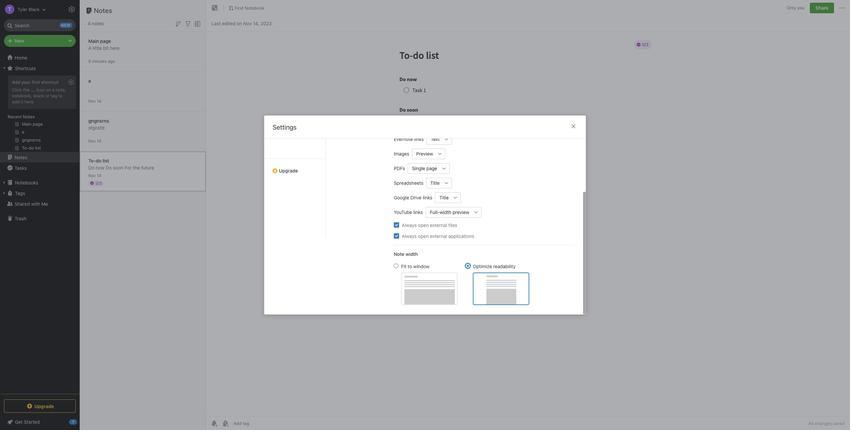 Task type: describe. For each thing, give the bounding box(es) containing it.
14 for gngnsrns
[[97, 138, 101, 143]]

expand note image
[[211, 4, 219, 12]]

notes
[[92, 21, 104, 26]]

add a reminder image
[[210, 419, 218, 427]]

share
[[816, 5, 829, 11]]

shortcut
[[41, 79, 59, 85]]

nov down sfgnsfd
[[88, 138, 96, 143]]

main page a little bit here
[[88, 38, 120, 51]]

to inside icon on a note, notebook, stack or tag to add it here.
[[58, 93, 63, 98]]

2 vertical spatial notes
[[15, 154, 27, 160]]

notes inside note list element
[[94, 7, 112, 14]]

it
[[21, 99, 23, 104]]

notebooks link
[[0, 177, 79, 188]]

tag
[[51, 93, 57, 98]]

optimize
[[473, 263, 492, 269]]

bit
[[103, 45, 109, 51]]

note list element
[[80, 0, 206, 430]]

home
[[15, 55, 27, 60]]

to inside option group
[[408, 263, 412, 269]]

home link
[[0, 52, 80, 63]]

shortcuts
[[15, 65, 36, 71]]

notes link
[[0, 152, 79, 163]]

tasks
[[15, 165, 27, 171]]

changes
[[815, 421, 833, 426]]

Choose default view option for Google Drive links field
[[436, 192, 461, 203]]

youtube links
[[394, 209, 423, 215]]

shared with me link
[[0, 198, 79, 209]]

icon on a note, notebook, stack or tag to add it here.
[[12, 87, 66, 104]]

images
[[394, 151, 410, 157]]

shared with me
[[15, 201, 48, 207]]

list
[[103, 158, 109, 163]]

first notebook
[[235, 5, 265, 11]]

fit to window
[[402, 263, 430, 269]]

Choose default view option for Images field
[[412, 148, 446, 159]]

nov up 0/3
[[88, 173, 96, 178]]

0 vertical spatial upgrade button
[[265, 159, 326, 176]]

sfgnsfd
[[88, 125, 105, 130]]

text button
[[427, 134, 442, 144]]

width for full-
[[440, 209, 452, 215]]

Choose default view option for Spreadsheets field
[[426, 178, 452, 188]]

4 notes
[[88, 21, 104, 26]]

Always open external applications checkbox
[[394, 233, 400, 239]]

soon
[[113, 165, 124, 170]]

tags button
[[0, 188, 79, 198]]

external for files
[[430, 222, 448, 228]]

first notebook button
[[227, 3, 267, 13]]

ago
[[108, 59, 115, 64]]

gngnsrns sfgnsfd
[[88, 118, 109, 130]]

text
[[431, 136, 440, 142]]

google
[[394, 195, 410, 200]]

title button for google drive links
[[436, 192, 451, 203]]

add
[[12, 99, 20, 104]]

stack
[[33, 93, 44, 98]]

applications
[[449, 233, 475, 239]]

youtube
[[394, 209, 412, 215]]

new button
[[4, 35, 76, 47]]

only
[[788, 5, 797, 10]]

only you
[[788, 5, 805, 10]]

4
[[88, 21, 91, 26]]

1 vertical spatial links
[[423, 195, 433, 200]]

recent notes
[[8, 114, 35, 119]]

expand tags image
[[2, 190, 7, 196]]

here
[[110, 45, 120, 51]]

preview
[[417, 151, 434, 157]]

new
[[15, 38, 24, 44]]

fit
[[402, 263, 407, 269]]

open for always open external applications
[[418, 233, 429, 239]]

drive
[[411, 195, 422, 200]]

...
[[31, 87, 35, 92]]

first
[[32, 79, 40, 85]]

links for evernote links
[[415, 136, 424, 142]]

single page button
[[408, 163, 439, 174]]

Fit to window radio
[[394, 263, 399, 268]]

readability
[[494, 263, 516, 269]]

notebooks
[[15, 180, 38, 185]]

all
[[809, 421, 814, 426]]

now
[[96, 165, 105, 170]]

last
[[212, 20, 221, 26]]

full-
[[430, 209, 440, 215]]

the inside to-do list do now do soon for the future
[[133, 165, 140, 170]]

add tag image
[[222, 419, 230, 427]]

title for spreadsheets
[[431, 180, 440, 186]]

tree containing home
[[0, 52, 80, 394]]

saved
[[834, 421, 846, 426]]

to-
[[88, 158, 96, 163]]

evernote links
[[394, 136, 424, 142]]

Always open external files checkbox
[[394, 222, 400, 228]]

option group containing fit to window
[[394, 263, 530, 305]]

Note Editor text field
[[206, 32, 851, 416]]

expand notebooks image
[[2, 180, 7, 185]]

window
[[414, 263, 430, 269]]

to-do list do now do soon for the future
[[88, 158, 154, 170]]

notebook
[[245, 5, 265, 11]]

evernote
[[394, 136, 413, 142]]

minutes
[[92, 59, 107, 64]]

Choose default view option for PDFs field
[[408, 163, 450, 174]]

add
[[12, 79, 20, 85]]

trash
[[15, 216, 26, 221]]

shared
[[15, 201, 30, 207]]

always for always open external applications
[[402, 233, 417, 239]]

1 do from the left
[[88, 165, 94, 170]]

Optimize readability radio
[[466, 263, 471, 268]]

tasks button
[[0, 163, 79, 173]]



Task type: vqa. For each thing, say whether or not it's contained in the screenshot.
1st tab from the left
no



Task type: locate. For each thing, give the bounding box(es) containing it.
1 14 from the top
[[97, 99, 101, 104]]

page inside main page a little bit here
[[100, 38, 111, 44]]

2 nov 14 from the top
[[88, 138, 101, 143]]

nov 14 for gngnsrns
[[88, 138, 101, 143]]

1 vertical spatial title
[[440, 195, 449, 200]]

1 nov 14 from the top
[[88, 99, 101, 104]]

last edited on nov 14, 2023
[[212, 20, 272, 26]]

1 vertical spatial page
[[427, 166, 438, 171]]

links left text button
[[415, 136, 424, 142]]

3 14 from the top
[[97, 173, 101, 178]]

nov 14
[[88, 99, 101, 104], [88, 138, 101, 143], [88, 173, 101, 178]]

a
[[52, 87, 55, 92]]

always right always open external applications option
[[402, 233, 417, 239]]

nov left 14,
[[244, 20, 252, 26]]

on
[[237, 20, 242, 26], [46, 87, 51, 92]]

the inside tree
[[23, 87, 30, 92]]

0 vertical spatial width
[[440, 209, 452, 215]]

external down always open external files
[[430, 233, 448, 239]]

do down list
[[106, 165, 112, 170]]

1 vertical spatial to
[[408, 263, 412, 269]]

0 vertical spatial title button
[[426, 178, 442, 188]]

0 vertical spatial external
[[430, 222, 448, 228]]

share button
[[811, 3, 835, 13]]

title
[[431, 180, 440, 186], [440, 195, 449, 200]]

here.
[[25, 99, 35, 104]]

always right always open external files 'checkbox'
[[402, 222, 417, 228]]

click
[[12, 87, 22, 92]]

title for google drive links
[[440, 195, 449, 200]]

Search text field
[[9, 19, 71, 31]]

0 vertical spatial 14
[[97, 99, 101, 104]]

settings image
[[68, 5, 76, 13]]

do
[[88, 165, 94, 170], [106, 165, 112, 170]]

note
[[394, 251, 405, 257]]

on right edited
[[237, 20, 242, 26]]

2 always from the top
[[402, 233, 417, 239]]

page up bit
[[100, 38, 111, 44]]

1 vertical spatial upgrade
[[34, 403, 54, 409]]

nov down the e
[[88, 99, 96, 104]]

1 vertical spatial width
[[406, 251, 418, 257]]

notebook,
[[12, 93, 32, 98]]

recent
[[8, 114, 22, 119]]

page inside button
[[427, 166, 438, 171]]

1 open from the top
[[418, 222, 429, 228]]

3 nov 14 from the top
[[88, 173, 101, 178]]

page for single
[[427, 166, 438, 171]]

a
[[88, 45, 92, 51]]

future
[[141, 165, 154, 170]]

width inside full-width preview button
[[440, 209, 452, 215]]

0 vertical spatial nov 14
[[88, 99, 101, 104]]

single page
[[412, 166, 438, 171]]

0 horizontal spatial width
[[406, 251, 418, 257]]

1 horizontal spatial upgrade button
[[265, 159, 326, 176]]

page for main
[[100, 38, 111, 44]]

8
[[88, 59, 91, 64]]

1 vertical spatial title button
[[436, 192, 451, 203]]

tab list
[[334, 69, 389, 238]]

2 vertical spatial 14
[[97, 173, 101, 178]]

do down to- at left
[[88, 165, 94, 170]]

1 horizontal spatial the
[[133, 165, 140, 170]]

open up always open external applications
[[418, 222, 429, 228]]

2 vertical spatial nov 14
[[88, 173, 101, 178]]

links down the drive
[[414, 209, 423, 215]]

0 vertical spatial notes
[[94, 7, 112, 14]]

shortcuts button
[[0, 63, 79, 73]]

0 vertical spatial on
[[237, 20, 242, 26]]

0 vertical spatial open
[[418, 222, 429, 228]]

1 vertical spatial 14
[[97, 138, 101, 143]]

nov 14 for e
[[88, 99, 101, 104]]

notes up tasks
[[15, 154, 27, 160]]

full-width preview button
[[426, 207, 471, 218]]

trash link
[[0, 213, 79, 224]]

8 minutes ago
[[88, 59, 115, 64]]

0 horizontal spatial page
[[100, 38, 111, 44]]

0 vertical spatial page
[[100, 38, 111, 44]]

links
[[415, 136, 424, 142], [423, 195, 433, 200], [414, 209, 423, 215]]

always for always open external files
[[402, 222, 417, 228]]

open
[[418, 222, 429, 228], [418, 233, 429, 239]]

nov 14 up gngnsrns
[[88, 99, 101, 104]]

title down single page field
[[431, 180, 440, 186]]

0 horizontal spatial upgrade
[[34, 403, 54, 409]]

to down note,
[[58, 93, 63, 98]]

e
[[88, 78, 91, 84]]

title button down single page field
[[426, 178, 442, 188]]

title button down choose default view option for spreadsheets field
[[436, 192, 451, 203]]

option group
[[394, 263, 530, 305]]

2023
[[261, 20, 272, 26]]

title inside choose default view option for spreadsheets field
[[431, 180, 440, 186]]

1 vertical spatial notes
[[23, 114, 35, 119]]

title button
[[426, 178, 442, 188], [436, 192, 451, 203]]

None search field
[[9, 19, 71, 31]]

width right note on the left bottom
[[406, 251, 418, 257]]

always open external files
[[402, 222, 458, 228]]

page right single
[[427, 166, 438, 171]]

Choose default view option for Evernote links field
[[427, 134, 452, 144]]

note width
[[394, 251, 418, 257]]

14 up gngnsrns
[[97, 99, 101, 104]]

open for always open external files
[[418, 222, 429, 228]]

icon
[[36, 87, 45, 92]]

notes
[[94, 7, 112, 14], [23, 114, 35, 119], [15, 154, 27, 160]]

nov
[[244, 20, 252, 26], [88, 99, 96, 104], [88, 138, 96, 143], [88, 173, 96, 178]]

optimize readability
[[473, 263, 516, 269]]

close image
[[570, 122, 578, 130]]

on inside note window 'element'
[[237, 20, 242, 26]]

1 vertical spatial open
[[418, 233, 429, 239]]

title inside choose default view option for google drive links field
[[440, 195, 449, 200]]

first
[[235, 5, 244, 11]]

note window element
[[206, 0, 851, 430]]

upgrade
[[279, 168, 298, 173], [34, 403, 54, 409]]

2 do from the left
[[106, 165, 112, 170]]

full-width preview
[[430, 209, 470, 215]]

links right the drive
[[423, 195, 433, 200]]

nov 14 up 0/3
[[88, 173, 101, 178]]

google drive links
[[394, 195, 433, 200]]

1 vertical spatial on
[[46, 87, 51, 92]]

main
[[88, 38, 99, 44]]

gngnsrns
[[88, 118, 109, 123]]

1 vertical spatial always
[[402, 233, 417, 239]]

14,
[[253, 20, 259, 26]]

0 vertical spatial to
[[58, 93, 63, 98]]

1 horizontal spatial width
[[440, 209, 452, 215]]

1 vertical spatial the
[[133, 165, 140, 170]]

notes right recent
[[23, 114, 35, 119]]

title up full-width preview button
[[440, 195, 449, 200]]

1 horizontal spatial on
[[237, 20, 242, 26]]

the right for
[[133, 165, 140, 170]]

1 vertical spatial upgrade button
[[4, 400, 76, 413]]

links for youtube links
[[414, 209, 423, 215]]

width for note
[[406, 251, 418, 257]]

upgrade button
[[265, 159, 326, 176], [4, 400, 76, 413]]

width up files
[[440, 209, 452, 215]]

pdfs
[[394, 166, 405, 171]]

1 external from the top
[[430, 222, 448, 228]]

1 horizontal spatial page
[[427, 166, 438, 171]]

to right fit
[[408, 263, 412, 269]]

0 vertical spatial the
[[23, 87, 30, 92]]

title button for spreadsheets
[[426, 178, 442, 188]]

0 vertical spatial links
[[415, 136, 424, 142]]

2 vertical spatial links
[[414, 209, 423, 215]]

14 up 0/3
[[97, 173, 101, 178]]

open down always open external files
[[418, 233, 429, 239]]

1 vertical spatial external
[[430, 233, 448, 239]]

external up always open external applications
[[430, 222, 448, 228]]

0 vertical spatial upgrade
[[279, 168, 298, 173]]

note,
[[56, 87, 66, 92]]

tree
[[0, 52, 80, 394]]

click the ...
[[12, 87, 35, 92]]

1 horizontal spatial do
[[106, 165, 112, 170]]

your
[[21, 79, 31, 85]]

or
[[45, 93, 50, 98]]

group inside tree
[[0, 73, 79, 155]]

0 horizontal spatial to
[[58, 93, 63, 98]]

14 down sfgnsfd
[[97, 138, 101, 143]]

0 horizontal spatial on
[[46, 87, 51, 92]]

little
[[93, 45, 102, 51]]

group containing add your first shortcut
[[0, 73, 79, 155]]

preview
[[453, 209, 470, 215]]

0 horizontal spatial do
[[88, 165, 94, 170]]

1 horizontal spatial to
[[408, 263, 412, 269]]

14 for e
[[97, 99, 101, 104]]

group
[[0, 73, 79, 155]]

Choose default view option for YouTube links field
[[426, 207, 482, 218]]

external for applications
[[430, 233, 448, 239]]

spreadsheets
[[394, 180, 424, 186]]

14
[[97, 99, 101, 104], [97, 138, 101, 143], [97, 173, 101, 178]]

2 external from the top
[[430, 233, 448, 239]]

add your first shortcut
[[12, 79, 59, 85]]

settings
[[273, 123, 297, 131]]

0 horizontal spatial upgrade button
[[4, 400, 76, 413]]

me
[[41, 201, 48, 207]]

nov 14 down sfgnsfd
[[88, 138, 101, 143]]

0 horizontal spatial the
[[23, 87, 30, 92]]

preview button
[[412, 148, 435, 159]]

nov inside note window 'element'
[[244, 20, 252, 26]]

1 always from the top
[[402, 222, 417, 228]]

on left a
[[46, 87, 51, 92]]

notes up notes
[[94, 7, 112, 14]]

0 vertical spatial title
[[431, 180, 440, 186]]

1 vertical spatial nov 14
[[88, 138, 101, 143]]

1 horizontal spatial upgrade
[[279, 168, 298, 173]]

single
[[412, 166, 426, 171]]

always open external applications
[[402, 233, 475, 239]]

width
[[440, 209, 452, 215], [406, 251, 418, 257]]

the left ... on the top of the page
[[23, 87, 30, 92]]

2 open from the top
[[418, 233, 429, 239]]

0 vertical spatial always
[[402, 222, 417, 228]]

files
[[449, 222, 458, 228]]

all changes saved
[[809, 421, 846, 426]]

2 14 from the top
[[97, 138, 101, 143]]

on inside icon on a note, notebook, stack or tag to add it here.
[[46, 87, 51, 92]]



